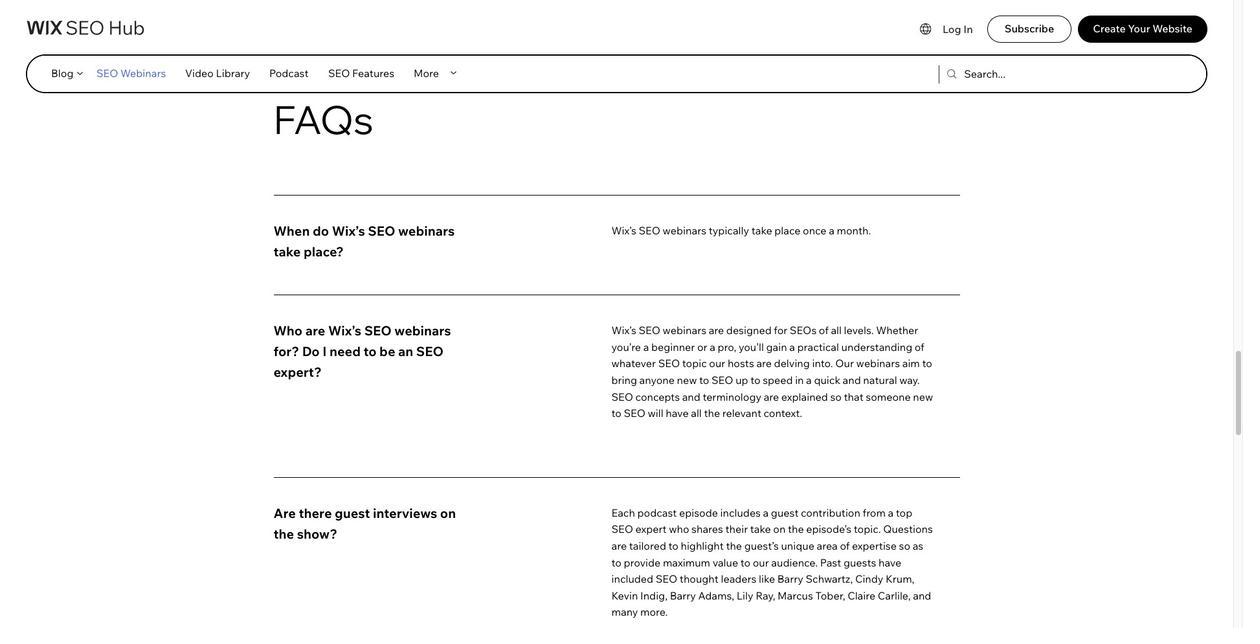Task type: vqa. For each thing, say whether or not it's contained in the screenshot.
Typically
yes



Task type: locate. For each thing, give the bounding box(es) containing it.
wix's
[[332, 223, 365, 239], [612, 224, 637, 237], [328, 323, 362, 339], [612, 324, 637, 337]]

a right gain
[[790, 341, 795, 354]]

do
[[302, 343, 320, 360]]

0 horizontal spatial our
[[709, 357, 726, 370]]

all right will
[[691, 407, 702, 420]]

their
[[726, 523, 748, 536]]

2 horizontal spatial and
[[913, 589, 932, 602]]

podcast
[[269, 67, 309, 80]]

on up 'guest's'
[[774, 523, 786, 536]]

guest right there at the left of the page
[[335, 505, 370, 521]]

0 horizontal spatial and
[[682, 390, 701, 403]]

take up 'guest's'
[[751, 523, 771, 536]]

1 vertical spatial our
[[753, 556, 769, 569]]

1 horizontal spatial all
[[831, 324, 842, 337]]

video
[[185, 67, 214, 80]]

1 vertical spatial of
[[915, 341, 925, 354]]

1 vertical spatial on
[[774, 523, 786, 536]]

our inside each podcast episode includes a guest contribution from a top seo expert who shares their take on the episode's topic. questions are tailored to highlight the guest's unique area of expertise so as to provide maximum value to our audience. past guests have included seo thought leaders like barry schwartz, cindy krum, kevin indig, barry adams, lily ray, marcus tober, claire carlile, and many more.
[[753, 556, 769, 569]]

of up aim
[[915, 341, 925, 354]]

the inside wix's seo webinars are designed for seos of all levels. whether you're a beginner or a pro, you'll gain a practical understanding of whatever seo topic our hosts are delving into. our webinars aim to bring anyone new to seo up to speed in a quick and natural way. seo concepts and terminology are explained so that someone new to seo will have all the relevant context.
[[704, 407, 720, 420]]

beginner
[[652, 341, 695, 354]]

guest inside each podcast episode includes a guest contribution from a top seo expert who shares their take on the episode's topic. questions are tailored to highlight the guest's unique area of expertise so as to provide maximum value to our audience. past guests have included seo thought leaders like barry schwartz, cindy krum, kevin indig, barry adams, lily ray, marcus tober, claire carlile, and many more.
[[771, 506, 799, 519]]

to right up
[[751, 374, 761, 387]]

None search field
[[940, 60, 1097, 89]]

0 vertical spatial so
[[831, 390, 842, 403]]

1 vertical spatial have
[[879, 556, 902, 569]]

concepts
[[636, 390, 680, 403]]

to
[[364, 343, 377, 360], [923, 357, 933, 370], [700, 374, 710, 387], [751, 374, 761, 387], [612, 407, 622, 420], [669, 540, 679, 553], [612, 556, 622, 569], [741, 556, 751, 569]]

0 horizontal spatial so
[[831, 390, 842, 403]]

to right aim
[[923, 357, 933, 370]]

new down topic
[[677, 374, 697, 387]]

delving
[[774, 357, 810, 370]]

0 vertical spatial and
[[843, 374, 861, 387]]

seo webinars link
[[87, 60, 176, 86]]

to up included
[[612, 556, 622, 569]]

to down who
[[669, 540, 679, 553]]

anyone
[[640, 374, 675, 387]]

are up the pro, at the right bottom
[[709, 324, 724, 337]]

1 horizontal spatial barry
[[778, 573, 804, 586]]

seo features
[[328, 67, 395, 80]]

and down "krum,"
[[913, 589, 932, 602]]

0 horizontal spatial on
[[440, 505, 456, 521]]

barry
[[778, 573, 804, 586], [670, 589, 696, 602]]

take
[[752, 224, 773, 237], [274, 244, 301, 260], [751, 523, 771, 536]]

a left top
[[888, 506, 894, 519]]

you're
[[612, 341, 641, 354]]

guest
[[335, 505, 370, 521], [771, 506, 799, 519]]

lily
[[737, 589, 754, 602]]

of inside each podcast episode includes a guest contribution from a top seo expert who shares their take on the episode's topic. questions are tailored to highlight the guest's unique area of expertise so as to provide maximum value to our audience. past guests have included seo thought leaders like barry schwartz, cindy krum, kevin indig, barry adams, lily ray, marcus tober, claire carlile, and many more.
[[840, 540, 850, 553]]

0 horizontal spatial new
[[677, 374, 697, 387]]

wix's inside wix's seo webinars are designed for seos of all levels. whether you're a beginner or a pro, you'll gain a practical understanding of whatever seo topic our hosts are delving into. our webinars aim to bring anyone new to seo up to speed in a quick and natural way. seo concepts and terminology are explained so that someone new to seo will have all the relevant context.
[[612, 324, 637, 337]]

aim
[[903, 357, 920, 370]]

highlight
[[681, 540, 724, 553]]

are up provide
[[612, 540, 627, 553]]

on right interviews
[[440, 505, 456, 521]]

indig,
[[641, 589, 668, 602]]

1 vertical spatial new
[[914, 390, 934, 403]]

video library link
[[176, 60, 260, 86]]

to up leaders
[[741, 556, 751, 569]]

podcast link
[[260, 60, 319, 86]]

take down the when
[[274, 244, 301, 260]]

faqs
[[274, 95, 374, 144]]

hosts
[[728, 357, 754, 370]]

our inside wix's seo webinars are designed for seos of all levels. whether you're a beginner or a pro, you'll gain a practical understanding of whatever seo topic our hosts are delving into. our webinars aim to bring anyone new to seo up to speed in a quick and natural way. seo concepts and terminology are explained so that someone new to seo will have all the relevant context.
[[709, 357, 726, 370]]

our down 'guest's'
[[753, 556, 769, 569]]

tailored
[[629, 540, 666, 553]]

1 horizontal spatial and
[[843, 374, 861, 387]]

0 horizontal spatial of
[[819, 324, 829, 337]]

0 vertical spatial our
[[709, 357, 726, 370]]

subscribe link
[[988, 16, 1072, 43]]

so left as
[[899, 540, 911, 553]]

the inside are there guest interviews on the show?
[[274, 526, 294, 542]]

1 horizontal spatial of
[[840, 540, 850, 553]]

to down the bring
[[612, 407, 622, 420]]

wix's inside when do wix's seo webinars take place?
[[332, 223, 365, 239]]

1 horizontal spatial guest
[[771, 506, 799, 519]]

0 horizontal spatial guest
[[335, 505, 370, 521]]

in
[[964, 23, 973, 36]]

0 vertical spatial have
[[666, 407, 689, 420]]

have up "krum,"
[[879, 556, 902, 569]]

on
[[440, 505, 456, 521], [774, 523, 786, 536]]

new
[[677, 374, 697, 387], [914, 390, 934, 403]]

0 horizontal spatial all
[[691, 407, 702, 420]]

of up practical
[[819, 324, 829, 337]]

do
[[313, 223, 329, 239]]

understanding
[[842, 341, 913, 354]]

marcus
[[778, 589, 813, 602]]

website
[[1153, 22, 1193, 35]]

guest up unique
[[771, 506, 799, 519]]

once
[[803, 224, 827, 237]]

included
[[612, 573, 654, 586]]

to left be
[[364, 343, 377, 360]]

carlile,
[[878, 589, 911, 602]]

show?
[[297, 526, 337, 542]]

expertise
[[852, 540, 897, 553]]

0 vertical spatial barry
[[778, 573, 804, 586]]

our
[[709, 357, 726, 370], [753, 556, 769, 569]]

blog
[[51, 67, 73, 80]]

terminology
[[703, 390, 762, 403]]

on inside are there guest interviews on the show?
[[440, 505, 456, 521]]

someone
[[866, 390, 911, 403]]

a right you're
[[644, 341, 649, 354]]

who
[[274, 323, 303, 339]]

barry down thought
[[670, 589, 696, 602]]

new down the way.
[[914, 390, 934, 403]]

explained
[[782, 390, 828, 403]]

so inside each podcast episode includes a guest contribution from a top seo expert who shares their take on the episode's topic. questions are tailored to highlight the guest's unique area of expertise so as to provide maximum value to our audience. past guests have included seo thought leaders like barry schwartz, cindy krum, kevin indig, barry adams, lily ray, marcus tober, claire carlile, and many more.
[[899, 540, 911, 553]]

audience.
[[772, 556, 818, 569]]

and down topic
[[682, 390, 701, 403]]

are down gain
[[757, 357, 772, 370]]

month.
[[837, 224, 871, 237]]

0 horizontal spatial have
[[666, 407, 689, 420]]

so left "that"
[[831, 390, 842, 403]]

are there guest interviews on the show?
[[274, 505, 456, 542]]

all
[[831, 324, 842, 337], [691, 407, 702, 420]]

guest's
[[745, 540, 779, 553]]

so inside wix's seo webinars are designed for seos of all levels. whether you're a beginner or a pro, you'll gain a practical understanding of whatever seo topic our hosts are delving into. our webinars aim to bring anyone new to seo up to speed in a quick and natural way. seo concepts and terminology are explained so that someone new to seo will have all the relevant context.
[[831, 390, 842, 403]]

1 horizontal spatial our
[[753, 556, 769, 569]]

a
[[829, 224, 835, 237], [644, 341, 649, 354], [710, 341, 716, 354], [790, 341, 795, 354], [806, 374, 812, 387], [763, 506, 769, 519], [888, 506, 894, 519]]

1 horizontal spatial have
[[879, 556, 902, 569]]

seos
[[790, 324, 817, 337]]

of right area
[[840, 540, 850, 553]]

0 vertical spatial new
[[677, 374, 697, 387]]

and inside each podcast episode includes a guest contribution from a top seo expert who shares their take on the episode's topic. questions are tailored to highlight the guest's unique area of expertise so as to provide maximum value to our audience. past guests have included seo thought leaders like barry schwartz, cindy krum, kevin indig, barry adams, lily ray, marcus tober, claire carlile, and many more.
[[913, 589, 932, 602]]

0 vertical spatial on
[[440, 505, 456, 521]]

the down are
[[274, 526, 294, 542]]

levels.
[[844, 324, 874, 337]]

unique
[[781, 540, 815, 553]]

way.
[[900, 374, 920, 387]]

questions
[[884, 523, 933, 536]]

1 vertical spatial and
[[682, 390, 701, 403]]

when do wix's seo webinars take place?
[[274, 223, 455, 260]]

2 vertical spatial take
[[751, 523, 771, 536]]

1 vertical spatial all
[[691, 407, 702, 420]]

barry down audience.
[[778, 573, 804, 586]]

or
[[698, 341, 708, 354]]

2 vertical spatial and
[[913, 589, 932, 602]]

natural
[[864, 374, 897, 387]]

1 vertical spatial so
[[899, 540, 911, 553]]

the down terminology
[[704, 407, 720, 420]]

like
[[759, 573, 775, 586]]

take left place
[[752, 224, 773, 237]]

topic
[[683, 357, 707, 370]]

and up "that"
[[843, 374, 861, 387]]

1 vertical spatial take
[[274, 244, 301, 260]]

for
[[774, 324, 788, 337]]

are up do
[[306, 323, 325, 339]]

our down the pro, at the right bottom
[[709, 357, 726, 370]]

place
[[775, 224, 801, 237]]

1 horizontal spatial new
[[914, 390, 934, 403]]

on inside each podcast episode includes a guest contribution from a top seo expert who shares their take on the episode's topic. questions are tailored to highlight the guest's unique area of expertise so as to provide maximum value to our audience. past guests have included seo thought leaders like barry schwartz, cindy krum, kevin indig, barry adams, lily ray, marcus tober, claire carlile, and many more.
[[774, 523, 786, 536]]

are
[[306, 323, 325, 339], [709, 324, 724, 337], [757, 357, 772, 370], [764, 390, 779, 403], [612, 540, 627, 553]]

0 horizontal spatial barry
[[670, 589, 696, 602]]

a right the in
[[806, 374, 812, 387]]

all left levels.
[[831, 324, 842, 337]]

have right will
[[666, 407, 689, 420]]

1 horizontal spatial on
[[774, 523, 786, 536]]

episode
[[679, 506, 718, 519]]

0 vertical spatial of
[[819, 324, 829, 337]]

1 horizontal spatial so
[[899, 540, 911, 553]]

0 vertical spatial take
[[752, 224, 773, 237]]

2 vertical spatial of
[[840, 540, 850, 553]]



Task type: describe. For each thing, give the bounding box(es) containing it.
your
[[1129, 22, 1151, 35]]

expert
[[636, 523, 667, 536]]

in
[[795, 374, 804, 387]]

are inside 'who are wix's seo webinars for? do i need to be an seo expert?'
[[306, 323, 325, 339]]

whether
[[877, 324, 919, 337]]

1 vertical spatial barry
[[670, 589, 696, 602]]

many
[[612, 606, 638, 619]]

from
[[863, 506, 886, 519]]

our
[[836, 357, 854, 370]]

seo inside seo webinars link
[[97, 67, 118, 80]]

a right 'once' on the top of the page
[[829, 224, 835, 237]]

take inside each podcast episode includes a guest contribution from a top seo expert who shares their take on the episode's topic. questions are tailored to highlight the guest's unique area of expertise so as to provide maximum value to our audience. past guests have included seo thought leaders like barry schwartz, cindy krum, kevin indig, barry adams, lily ray, marcus tober, claire carlile, and many more.
[[751, 523, 771, 536]]

to inside 'who are wix's seo webinars for? do i need to be an seo expert?'
[[364, 343, 377, 360]]

leaders
[[721, 573, 757, 586]]

the up unique
[[788, 523, 804, 536]]

value
[[713, 556, 739, 569]]

take inside when do wix's seo webinars take place?
[[274, 244, 301, 260]]

gain
[[767, 341, 787, 354]]

for?
[[274, 343, 299, 360]]

as
[[913, 540, 924, 553]]

Search... search field
[[965, 60, 1070, 89]]

subscribe
[[1005, 22, 1055, 35]]

to down topic
[[700, 374, 710, 387]]

have inside wix's seo webinars are designed for seos of all levels. whether you're a beginner or a pro, you'll gain a practical understanding of whatever seo topic our hosts are delving into. our webinars aim to bring anyone new to seo up to speed in a quick and natural way. seo concepts and terminology are explained so that someone new to seo will have all the relevant context.
[[666, 407, 689, 420]]

seo webinars
[[97, 67, 166, 80]]

quick
[[814, 374, 841, 387]]

episode's
[[807, 523, 852, 536]]

place?
[[304, 244, 344, 260]]

ray,
[[756, 589, 776, 602]]

log
[[943, 23, 962, 36]]

into.
[[813, 357, 833, 370]]

bring
[[612, 374, 637, 387]]

context.
[[764, 407, 803, 420]]

contribution
[[801, 506, 861, 519]]

2 horizontal spatial of
[[915, 341, 925, 354]]

0 vertical spatial all
[[831, 324, 842, 337]]

are
[[274, 505, 296, 521]]

cindy
[[856, 573, 884, 586]]

webinars
[[121, 67, 166, 80]]

podcast
[[638, 506, 677, 519]]

video library
[[185, 67, 250, 80]]

are inside each podcast episode includes a guest contribution from a top seo expert who shares their take on the episode's topic. questions are tailored to highlight the guest's unique area of expertise so as to provide maximum value to our audience. past guests have included seo thought leaders like barry schwartz, cindy krum, kevin indig, barry adams, lily ray, marcus tober, claire carlile, and many more.
[[612, 540, 627, 553]]

create your website link
[[1078, 16, 1208, 43]]

claire
[[848, 589, 876, 602]]

will
[[648, 407, 664, 420]]

log in link
[[943, 16, 981, 42]]

interviews
[[373, 505, 437, 521]]

webinars inside 'who are wix's seo webinars for? do i need to be an seo expert?'
[[395, 323, 451, 339]]

maximum
[[663, 556, 711, 569]]

designed
[[727, 324, 772, 337]]

when
[[274, 223, 310, 239]]

a right or
[[710, 341, 716, 354]]

who are wix's seo webinars for? do i need to be an seo expert?
[[274, 323, 451, 380]]

area
[[817, 540, 838, 553]]

each podcast episode includes a guest contribution from a top seo expert who shares their take on the episode's topic. questions are tailored to highlight the guest's unique area of expertise so as to provide maximum value to our audience. past guests have included seo thought leaders like barry schwartz, cindy krum, kevin indig, barry adams, lily ray, marcus tober, claire carlile, and many more.
[[612, 506, 933, 619]]

have inside each podcast episode includes a guest contribution from a top seo expert who shares their take on the episode's topic. questions are tailored to highlight the guest's unique area of expertise so as to provide maximum value to our audience. past guests have included seo thought leaders like barry schwartz, cindy krum, kevin indig, barry adams, lily ray, marcus tober, claire carlile, and many more.
[[879, 556, 902, 569]]

you'll
[[739, 341, 764, 354]]

topic.
[[854, 523, 881, 536]]

webinars inside when do wix's seo webinars take place?
[[398, 223, 455, 239]]

thought
[[680, 573, 719, 586]]

up
[[736, 374, 749, 387]]

pro,
[[718, 341, 737, 354]]

guest inside are there guest interviews on the show?
[[335, 505, 370, 521]]

krum,
[[886, 573, 915, 586]]

wix's inside 'who are wix's seo webinars for? do i need to be an seo expert?'
[[328, 323, 362, 339]]

more
[[414, 67, 439, 80]]

create
[[1093, 22, 1126, 35]]

top
[[896, 506, 913, 519]]

an
[[398, 343, 413, 360]]

a right includes
[[763, 506, 769, 519]]

guests
[[844, 556, 877, 569]]

wix's seo webinars typically take place once a month.
[[612, 224, 871, 237]]

there
[[299, 505, 332, 521]]

expert?
[[274, 364, 322, 380]]

create your website
[[1093, 22, 1193, 35]]

provide
[[624, 556, 661, 569]]

seo features link
[[319, 60, 404, 86]]

library
[[216, 67, 250, 80]]

whatever
[[612, 357, 656, 370]]

i
[[323, 343, 327, 360]]

includes
[[721, 506, 761, 519]]

past
[[820, 556, 842, 569]]

need
[[330, 343, 361, 360]]

features
[[352, 67, 395, 80]]

be
[[380, 343, 395, 360]]

speed
[[763, 374, 793, 387]]

log in
[[943, 23, 973, 36]]

seo inside when do wix's seo webinars take place?
[[368, 223, 395, 239]]

the down their at the bottom right of the page
[[726, 540, 742, 553]]

are down speed
[[764, 390, 779, 403]]

typically
[[709, 224, 750, 237]]

each
[[612, 506, 635, 519]]



